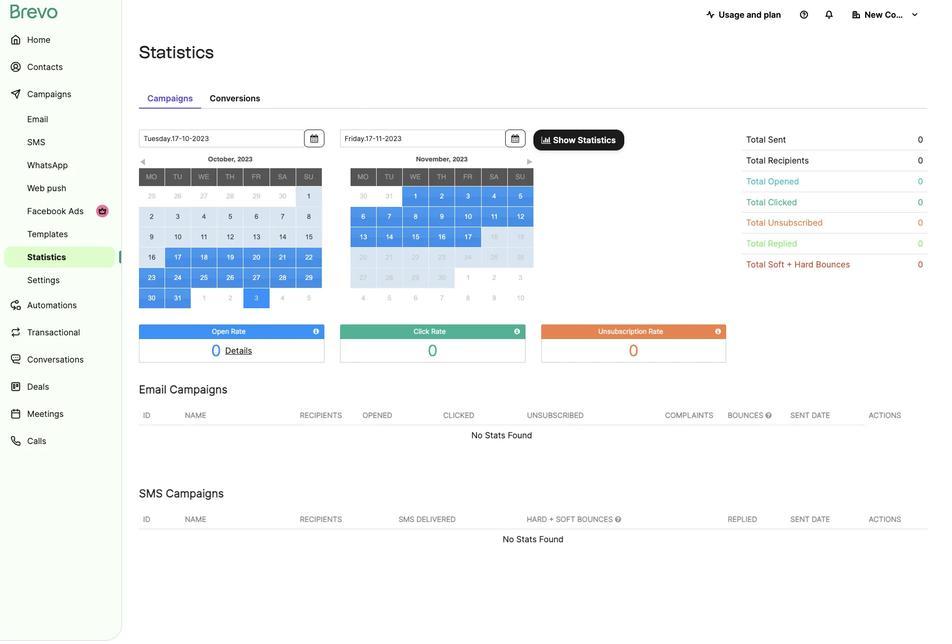Task type: locate. For each thing, give the bounding box(es) containing it.
5 link
[[508, 187, 533, 206], [217, 207, 243, 227], [376, 288, 403, 308], [296, 289, 322, 308]]

sa for 30
[[278, 173, 287, 181]]

1 horizontal spatial 23 link
[[429, 248, 455, 267]]

0 horizontal spatial 24 link
[[165, 268, 191, 288]]

2 22 link from the left
[[403, 248, 428, 267]]

total down total clicked
[[746, 218, 766, 228]]

4 link
[[481, 187, 507, 206], [191, 207, 217, 227], [351, 288, 376, 308], [270, 289, 296, 308]]

1 name from the top
[[185, 410, 206, 419]]

1 vertical spatial 18 link
[[191, 248, 217, 267]]

2 14 link from the left
[[377, 227, 402, 247]]

conversations
[[27, 354, 84, 365]]

sms inside sms link
[[27, 137, 45, 147]]

28 link
[[217, 187, 243, 206], [270, 268, 296, 288], [377, 268, 402, 288]]

th down november, 2023 link
[[437, 173, 446, 181]]

th
[[225, 173, 235, 181], [437, 173, 446, 181]]

email for email campaigns
[[139, 383, 166, 396]]

3 rate from the left
[[649, 327, 663, 335]]

29 for left 29 link
[[253, 192, 260, 200]]

id down sms campaigns
[[143, 514, 150, 523]]

templates link
[[4, 224, 115, 245]]

2 15 from the left
[[412, 233, 419, 241]]

recipients for sms campaigns
[[300, 514, 342, 523]]

0 vertical spatial 16
[[438, 233, 446, 241]]

1 horizontal spatial mo
[[358, 173, 369, 181]]

0 vertical spatial bounces
[[816, 259, 850, 270]]

0 vertical spatial 25 link
[[139, 187, 165, 206]]

statistics inside "link"
[[27, 252, 66, 262]]

11 link
[[481, 207, 507, 227], [191, 227, 217, 247]]

0 vertical spatial 16 link
[[429, 227, 455, 247]]

4
[[492, 192, 496, 200], [202, 213, 206, 220], [362, 294, 365, 302], [281, 294, 285, 302]]

2 we from the left
[[410, 173, 421, 181]]

open rate
[[212, 327, 246, 335]]

14 link
[[270, 227, 296, 247], [377, 227, 402, 247]]

contacts
[[27, 62, 63, 72]]

november, 2023 ▶
[[416, 155, 533, 166]]

recipients
[[768, 155, 809, 166], [300, 410, 342, 419], [300, 514, 342, 523]]

6 total from the top
[[746, 238, 766, 249]]

22
[[305, 253, 313, 261], [412, 253, 419, 261]]

25 link
[[139, 187, 165, 206], [481, 248, 507, 267], [191, 268, 217, 288]]

0 vertical spatial sms
[[27, 137, 45, 147]]

2 info circle image from the left
[[514, 328, 520, 335]]

0 horizontal spatial 25
[[148, 192, 156, 200]]

no for sms campaigns
[[503, 534, 514, 544]]

date
[[812, 410, 830, 419], [812, 514, 830, 523]]

clicked
[[768, 197, 797, 207], [443, 410, 474, 419]]

email campaigns
[[139, 383, 228, 396]]

1 vertical spatial found
[[539, 534, 564, 544]]

7 for the leftmost 7 link
[[281, 213, 285, 220]]

5 total from the top
[[746, 218, 766, 228]]

18
[[491, 233, 498, 241], [200, 253, 208, 261]]

1
[[307, 192, 311, 200], [414, 192, 417, 200], [466, 274, 470, 282], [202, 294, 206, 302]]

2 2023 from the left
[[453, 155, 468, 163]]

we for november, 2023
[[410, 173, 421, 181]]

rate for click rate
[[431, 327, 446, 335]]

1 horizontal spatial su
[[516, 173, 525, 181]]

2023 right november,
[[453, 155, 468, 163]]

email
[[27, 114, 48, 124], [139, 383, 166, 396]]

0 vertical spatial 24
[[464, 253, 472, 261]]

1 tu from the left
[[173, 173, 182, 181]]

we down october,
[[198, 173, 209, 181]]

0 horizontal spatial 2023
[[237, 155, 253, 163]]

0 horizontal spatial 14 link
[[270, 227, 296, 247]]

2 horizontal spatial 6
[[414, 294, 418, 302]]

2 22 from the left
[[412, 253, 419, 261]]

fr down november, 2023 ▶
[[463, 173, 472, 181]]

0 vertical spatial 12 link
[[508, 207, 533, 227]]

calendar image
[[310, 134, 318, 143]]

2 20 from the left
[[360, 253, 367, 261]]

rate for open rate
[[231, 327, 246, 335]]

0 horizontal spatial 29
[[253, 192, 260, 200]]

1 20 link from the left
[[244, 248, 269, 267]]

id
[[143, 410, 150, 419], [143, 514, 150, 523]]

2 vertical spatial 10
[[517, 294, 524, 302]]

5
[[519, 192, 522, 200], [228, 213, 232, 220], [388, 294, 391, 302], [307, 294, 311, 302]]

left___rvooi image
[[98, 207, 107, 215]]

16
[[438, 233, 446, 241], [148, 253, 155, 261]]

12
[[517, 213, 524, 220], [226, 233, 234, 241]]

0 horizontal spatial 12 link
[[217, 227, 243, 247]]

0 horizontal spatial tu
[[173, 173, 182, 181]]

0 horizontal spatial 21 link
[[270, 248, 296, 267]]

30 link
[[270, 187, 296, 206], [351, 187, 376, 206], [429, 268, 455, 288], [139, 288, 164, 308]]

9 link
[[429, 207, 455, 227], [139, 227, 164, 247], [481, 288, 507, 308]]

0 vertical spatial date
[[812, 410, 830, 419]]

rate right click
[[431, 327, 446, 335]]

tu for 26
[[173, 173, 182, 181]]

sa for 4
[[490, 173, 499, 181]]

automations link
[[4, 293, 115, 318]]

su
[[304, 173, 313, 181], [516, 173, 525, 181]]

name for sms campaigns
[[185, 514, 206, 523]]

1 21 from the left
[[279, 253, 286, 261]]

19 link
[[508, 227, 533, 247], [217, 248, 243, 267]]

2 21 from the left
[[386, 253, 393, 261]]

sms for sms
[[27, 137, 45, 147]]

mo for 30
[[358, 173, 369, 181]]

1 2023 from the left
[[237, 155, 253, 163]]

1 vertical spatial sms
[[139, 487, 163, 500]]

total unsubscribed
[[746, 218, 823, 228]]

conversions
[[210, 93, 260, 103]]

0 horizontal spatial mo
[[146, 173, 157, 181]]

2023 for october,
[[237, 155, 253, 163]]

+ left the bounces
[[549, 514, 554, 523]]

1 link
[[296, 187, 322, 206], [403, 187, 428, 206], [455, 268, 481, 288], [191, 289, 217, 308]]

2023
[[237, 155, 253, 163], [453, 155, 468, 163]]

1 sa from the left
[[278, 173, 287, 181]]

0 horizontal spatial 16 link
[[139, 248, 164, 267]]

To text field
[[340, 130, 506, 147]]

total
[[746, 134, 766, 145], [746, 155, 766, 166], [746, 176, 766, 186], [746, 197, 766, 207], [746, 218, 766, 228], [746, 238, 766, 249], [746, 259, 766, 270]]

2 id from the top
[[143, 514, 150, 523]]

1 mo from the left
[[146, 173, 157, 181]]

0 vertical spatial 11
[[491, 213, 498, 220]]

1 vertical spatial 11
[[201, 233, 208, 241]]

1 fr from the left
[[252, 173, 261, 181]]

8 for the middle 8 link
[[414, 213, 418, 220]]

sent
[[790, 410, 810, 419], [790, 514, 810, 523]]

1 total from the top
[[746, 134, 766, 145]]

1 horizontal spatial fr
[[463, 173, 472, 181]]

1 horizontal spatial 8
[[414, 213, 418, 220]]

su for 1
[[304, 173, 313, 181]]

2 rate from the left
[[431, 327, 446, 335]]

13 link
[[244, 227, 269, 247], [351, 227, 376, 247]]

id down "email campaigns"
[[143, 410, 150, 419]]

conversions link
[[201, 88, 269, 109]]

total up total clicked
[[746, 176, 766, 186]]

2 vertical spatial sms
[[399, 514, 414, 523]]

0 horizontal spatial email
[[27, 114, 48, 124]]

1 we from the left
[[198, 173, 209, 181]]

1 horizontal spatial 26
[[226, 274, 234, 282]]

1 su from the left
[[304, 173, 313, 181]]

2 horizontal spatial 26 link
[[508, 248, 533, 267]]

delivered
[[416, 514, 456, 523]]

actions
[[869, 411, 901, 419], [869, 514, 901, 523]]

templates
[[27, 229, 68, 239]]

fr down october, 2023 link
[[252, 173, 261, 181]]

total for total opened
[[746, 176, 766, 186]]

statistics
[[139, 42, 214, 62], [578, 135, 616, 145], [27, 252, 66, 262]]

total down total replied on the right of page
[[746, 259, 766, 270]]

18 for topmost 18 link
[[491, 233, 498, 241]]

2 20 link from the left
[[351, 248, 376, 267]]

26 link
[[165, 187, 191, 206], [508, 248, 533, 267], [217, 268, 243, 288]]

1 sent from the top
[[790, 410, 810, 419]]

0 for total sent
[[918, 134, 923, 145]]

7
[[281, 213, 285, 220], [388, 213, 391, 220], [440, 294, 444, 302]]

21 for first 21 link
[[279, 253, 286, 261]]

1 horizontal spatial 31 link
[[376, 187, 403, 206]]

sa
[[278, 173, 287, 181], [490, 173, 499, 181]]

2 14 from the left
[[386, 233, 393, 241]]

0 horizontal spatial 11
[[201, 233, 208, 241]]

0 horizontal spatial 12
[[226, 233, 234, 241]]

0 vertical spatial sent date
[[790, 410, 830, 419]]

1 id from the top
[[143, 410, 150, 419]]

1 horizontal spatial 25
[[200, 274, 208, 282]]

sms for sms delivered
[[399, 514, 414, 523]]

2 sent date from the top
[[790, 514, 830, 523]]

unsubscribed
[[768, 218, 823, 228], [527, 410, 584, 419]]

1 horizontal spatial 13
[[360, 233, 367, 241]]

statistics inside button
[[578, 135, 616, 145]]

10 link
[[455, 207, 481, 227], [165, 227, 191, 247], [507, 288, 534, 308]]

0 for total replied
[[918, 238, 923, 249]]

+ down total replied on the right of page
[[787, 259, 792, 270]]

22 link
[[296, 248, 322, 267], [403, 248, 428, 267]]

21
[[279, 253, 286, 261], [386, 253, 393, 261]]

1 info circle image from the left
[[313, 328, 319, 335]]

2023 inside november, 2023 ▶
[[453, 155, 468, 163]]

su down calendar icon
[[516, 173, 525, 181]]

total down total sent
[[746, 155, 766, 166]]

0 horizontal spatial stats
[[485, 430, 505, 440]]

1 15 from the left
[[305, 233, 313, 241]]

1 vertical spatial 10
[[174, 233, 182, 241]]

web push link
[[4, 178, 115, 199]]

0 horizontal spatial 15 link
[[296, 227, 322, 247]]

13
[[253, 233, 260, 241], [360, 233, 367, 241]]

no stats found for sms campaigns
[[503, 534, 564, 544]]

14 for 2nd 14 link
[[386, 233, 393, 241]]

0 horizontal spatial 7
[[281, 213, 285, 220]]

1 horizontal spatial 20
[[360, 253, 367, 261]]

2 link
[[429, 187, 455, 206], [139, 207, 164, 227], [481, 268, 507, 288], [217, 289, 243, 308]]

su down calendar image
[[304, 173, 313, 181]]

2 th from the left
[[437, 173, 446, 181]]

2 sa from the left
[[490, 173, 499, 181]]

▶
[[527, 158, 533, 166]]

2 15 link from the left
[[403, 227, 428, 247]]

soft down total replied on the right of page
[[768, 259, 784, 270]]

click
[[414, 327, 429, 335]]

rate right unsubscription
[[649, 327, 663, 335]]

0 for total soft + hard bounces
[[918, 259, 923, 270]]

2 vertical spatial 10 link
[[507, 288, 534, 308]]

1 horizontal spatial 10
[[464, 213, 472, 220]]

24
[[464, 253, 472, 261], [174, 274, 182, 282]]

1 horizontal spatial 16 link
[[429, 227, 455, 247]]

0 horizontal spatial 19
[[226, 253, 234, 261]]

0 vertical spatial no stats found
[[471, 430, 532, 440]]

16 link
[[429, 227, 455, 247], [139, 248, 164, 267]]

contacts link
[[4, 54, 115, 79]]

15 link
[[296, 227, 322, 247], [403, 227, 428, 247]]

7 total from the top
[[746, 259, 766, 270]]

hard
[[795, 259, 814, 270], [527, 514, 547, 523]]

replied
[[768, 238, 797, 249], [728, 514, 757, 523]]

6
[[255, 213, 258, 220], [361, 213, 365, 220], [414, 294, 418, 302]]

found for email campaigns
[[508, 430, 532, 440]]

19
[[517, 233, 524, 241], [226, 253, 234, 261]]

november,
[[416, 155, 451, 163]]

1 horizontal spatial 11
[[491, 213, 498, 220]]

0 horizontal spatial 13 link
[[244, 227, 269, 247]]

total down total opened
[[746, 197, 766, 207]]

we for october, 2023
[[198, 173, 209, 181]]

mo for 25
[[146, 173, 157, 181]]

30
[[279, 192, 286, 200], [360, 192, 367, 200], [438, 274, 446, 282], [148, 294, 155, 302]]

1 horizontal spatial bounces
[[816, 259, 850, 270]]

details
[[225, 345, 252, 356]]

1 th from the left
[[225, 173, 235, 181]]

2 horizontal spatial rate
[[649, 327, 663, 335]]

0 horizontal spatial 17 link
[[165, 248, 191, 267]]

2 mo from the left
[[358, 173, 369, 181]]

soft left the bounces
[[556, 514, 575, 523]]

name down "email campaigns"
[[185, 410, 206, 419]]

1 horizontal spatial 22
[[412, 253, 419, 261]]

0 vertical spatial hard
[[795, 259, 814, 270]]

0 vertical spatial name
[[185, 410, 206, 419]]

2 horizontal spatial 29 link
[[403, 268, 428, 288]]

1 14 link from the left
[[270, 227, 296, 247]]

4 total from the top
[[746, 197, 766, 207]]

26
[[174, 192, 182, 200], [517, 253, 524, 261], [226, 274, 234, 282]]

1 horizontal spatial email
[[139, 383, 166, 396]]

info circle image
[[313, 328, 319, 335], [514, 328, 520, 335]]

th down october, 2023 link
[[225, 173, 235, 181]]

2 tu from the left
[[385, 173, 394, 181]]

2 su from the left
[[516, 173, 525, 181]]

2 name from the top
[[185, 514, 206, 523]]

october, 2023 link
[[165, 153, 296, 166]]

fr for october, 2023
[[252, 173, 261, 181]]

10 for the left 10 link
[[174, 233, 182, 241]]

sms
[[27, 137, 45, 147], [139, 487, 163, 500], [399, 514, 414, 523]]

1 14 from the left
[[279, 233, 286, 241]]

we down november,
[[410, 173, 421, 181]]

2 vertical spatial recipients
[[300, 514, 342, 523]]

total sent
[[746, 134, 786, 145]]

info circle image for click rate
[[514, 328, 520, 335]]

2 horizontal spatial 25 link
[[481, 248, 507, 267]]

20 link
[[244, 248, 269, 267], [351, 248, 376, 267]]

1 vertical spatial opened
[[363, 410, 392, 419]]

1 22 from the left
[[305, 253, 313, 261]]

0 horizontal spatial 10
[[174, 233, 182, 241]]

1 horizontal spatial 25 link
[[191, 268, 217, 288]]

1 vertical spatial sent
[[790, 514, 810, 523]]

hard  + soft bounces
[[527, 514, 615, 523]]

0 horizontal spatial unsubscribed
[[527, 410, 584, 419]]

1 horizontal spatial unsubscribed
[[768, 218, 823, 228]]

1 rate from the left
[[231, 327, 246, 335]]

2 fr from the left
[[463, 173, 472, 181]]

2
[[440, 192, 444, 200], [150, 213, 154, 220], [492, 274, 496, 282], [228, 294, 232, 302]]

total left sent on the top right of the page
[[746, 134, 766, 145]]

1 vertical spatial recipients
[[300, 410, 342, 419]]

29 link
[[243, 187, 270, 206], [296, 268, 322, 288], [403, 268, 428, 288]]

rate right open
[[231, 327, 246, 335]]

1 horizontal spatial clicked
[[768, 197, 797, 207]]

2 horizontal spatial 8
[[466, 294, 470, 302]]

campaigns link
[[4, 82, 115, 107], [139, 88, 201, 109]]

meetings
[[27, 409, 64, 419]]

0 vertical spatial 26 link
[[165, 187, 191, 206]]

0 horizontal spatial 9 link
[[139, 227, 164, 247]]

2 total from the top
[[746, 155, 766, 166]]

2 13 from the left
[[360, 233, 367, 241]]

0 horizontal spatial 13
[[253, 233, 260, 241]]

1 horizontal spatial 20 link
[[351, 248, 376, 267]]

name down sms campaigns
[[185, 514, 206, 523]]

0
[[918, 134, 923, 145], [918, 155, 923, 166], [918, 176, 923, 186], [918, 197, 923, 207], [918, 218, 923, 228], [918, 238, 923, 249], [918, 259, 923, 270], [211, 341, 221, 360], [428, 341, 438, 360], [629, 341, 639, 360]]

0 vertical spatial 11 link
[[481, 207, 507, 227]]

8 for the rightmost 8 link
[[466, 294, 470, 302]]

10
[[464, 213, 472, 220], [174, 233, 182, 241], [517, 294, 524, 302]]

bounces
[[816, 259, 850, 270], [728, 410, 765, 419]]

name for email campaigns
[[185, 410, 206, 419]]

21 for 2nd 21 link from left
[[386, 253, 393, 261]]

1 vertical spatial statistics
[[578, 135, 616, 145]]

1 horizontal spatial 23
[[438, 253, 446, 261]]

total down total unsubscribed
[[746, 238, 766, 249]]

2 sent from the top
[[790, 514, 810, 523]]

2023 right october,
[[237, 155, 253, 163]]

tu
[[173, 173, 182, 181], [385, 173, 394, 181]]

1 vertical spatial unsubscribed
[[527, 410, 584, 419]]

14 for first 14 link
[[279, 233, 286, 241]]

23 for rightmost 23 link
[[438, 253, 446, 261]]

3 total from the top
[[746, 176, 766, 186]]

2 13 link from the left
[[351, 227, 376, 247]]



Task type: describe. For each thing, give the bounding box(es) containing it.
1 vertical spatial 25
[[491, 253, 498, 261]]

1 13 link from the left
[[244, 227, 269, 247]]

deals
[[27, 381, 49, 392]]

1 actions from the top
[[869, 411, 901, 419]]

company
[[885, 9, 923, 20]]

0 horizontal spatial 25 link
[[139, 187, 165, 206]]

facebook ads
[[27, 206, 84, 216]]

15 for first the 15 link from the right
[[412, 233, 419, 241]]

tu for 31
[[385, 173, 394, 181]]

1 vertical spatial 19
[[226, 253, 234, 261]]

0 for total unsubscribed
[[918, 218, 923, 228]]

1 horizontal spatial 11 link
[[481, 207, 507, 227]]

0 vertical spatial 31 link
[[376, 187, 403, 206]]

2 actions from the top
[[869, 514, 901, 523]]

2 horizontal spatial 28
[[386, 274, 393, 282]]

0 horizontal spatial 31
[[174, 294, 182, 302]]

and
[[746, 9, 762, 20]]

deals link
[[4, 374, 115, 399]]

meetings link
[[4, 401, 115, 426]]

october, 2023
[[208, 155, 253, 163]]

sms campaigns
[[139, 487, 224, 500]]

0 horizontal spatial 6 link
[[244, 207, 269, 227]]

▶ link
[[526, 156, 534, 166]]

new company button
[[844, 4, 927, 25]]

1 horizontal spatial statistics
[[139, 42, 214, 62]]

bounces
[[577, 514, 613, 523]]

bar chart image
[[542, 136, 551, 144]]

usage
[[719, 9, 744, 20]]

info circle image
[[715, 328, 721, 335]]

0 horizontal spatial campaigns link
[[4, 82, 115, 107]]

sms link
[[4, 132, 115, 153]]

0 vertical spatial 10 link
[[455, 207, 481, 227]]

0 vertical spatial clicked
[[768, 197, 797, 207]]

2 date from the top
[[812, 514, 830, 523]]

1 vertical spatial +
[[549, 514, 554, 523]]

facebook
[[27, 206, 66, 216]]

0 vertical spatial 18 link
[[481, 227, 507, 247]]

home
[[27, 34, 50, 45]]

1 horizontal spatial 9
[[440, 213, 444, 220]]

0 horizontal spatial 23 link
[[139, 268, 164, 288]]

info circle image for open rate
[[313, 328, 319, 335]]

found for sms campaigns
[[539, 534, 564, 544]]

2 horizontal spatial 9
[[492, 294, 496, 302]]

show statistics button
[[533, 130, 624, 150]]

total for total recipients
[[746, 155, 766, 166]]

2 horizontal spatial 7 link
[[429, 288, 455, 308]]

1 horizontal spatial 27
[[253, 274, 260, 282]]

november, 2023 link
[[376, 153, 507, 166]]

rate for unsubscription rate
[[649, 327, 663, 335]]

2 horizontal spatial 28 link
[[377, 268, 402, 288]]

october,
[[208, 155, 236, 163]]

1 horizontal spatial 8 link
[[403, 207, 428, 227]]

0 horizontal spatial opened
[[363, 410, 392, 419]]

1 vertical spatial 12 link
[[217, 227, 243, 247]]

th for 2
[[437, 173, 446, 181]]

unsubscription
[[598, 327, 647, 335]]

total opened
[[746, 176, 799, 186]]

2 21 link from the left
[[377, 248, 402, 267]]

total soft + hard bounces
[[746, 259, 850, 270]]

2 horizontal spatial 27
[[360, 274, 367, 282]]

2 vertical spatial 26 link
[[217, 268, 243, 288]]

0 horizontal spatial 9
[[150, 233, 154, 241]]

fr for november, 2023
[[463, 173, 472, 181]]

open
[[212, 327, 229, 335]]

2 horizontal spatial 8 link
[[455, 288, 481, 308]]

transactional link
[[4, 320, 115, 345]]

1 horizontal spatial 19 link
[[508, 227, 533, 247]]

email for email
[[27, 114, 48, 124]]

automations
[[27, 300, 77, 310]]

1 horizontal spatial 24 link
[[455, 248, 481, 267]]

1 horizontal spatial 6 link
[[351, 207, 376, 227]]

0 vertical spatial recipients
[[768, 155, 809, 166]]

1 horizontal spatial 24
[[464, 253, 472, 261]]

0 horizontal spatial 24
[[174, 274, 182, 282]]

1 horizontal spatial 12
[[517, 213, 524, 220]]

unsubscription rate
[[598, 327, 663, 335]]

total for total sent
[[746, 134, 766, 145]]

settings
[[27, 275, 60, 285]]

7 for 7 link to the middle
[[388, 213, 391, 220]]

◀
[[139, 158, 146, 166]]

0 horizontal spatial 19 link
[[217, 248, 243, 267]]

sent
[[768, 134, 786, 145]]

1 vertical spatial 12
[[226, 233, 234, 241]]

su for 5
[[516, 173, 525, 181]]

2 vertical spatial 25
[[200, 274, 208, 282]]

th for 28
[[225, 173, 235, 181]]

7 for the right 7 link
[[440, 294, 444, 302]]

1 horizontal spatial campaigns link
[[139, 88, 201, 109]]

1 22 link from the left
[[296, 248, 322, 267]]

◀ link
[[139, 156, 147, 166]]

2 vertical spatial 25 link
[[191, 268, 217, 288]]

1 vertical spatial hard
[[527, 514, 547, 523]]

0 vertical spatial opened
[[768, 176, 799, 186]]

click rate
[[414, 327, 446, 335]]

2 horizontal spatial 10 link
[[507, 288, 534, 308]]

0 vertical spatial +
[[787, 259, 792, 270]]

usage and plan
[[719, 9, 781, 20]]

0 horizontal spatial 11 link
[[191, 227, 217, 247]]

0 details
[[211, 341, 252, 360]]

1 horizontal spatial 28
[[279, 274, 286, 282]]

0 vertical spatial 17 link
[[455, 227, 481, 247]]

1 horizontal spatial 7 link
[[377, 207, 402, 227]]

statistics link
[[4, 247, 115, 267]]

0 horizontal spatial 8 link
[[296, 207, 322, 227]]

web
[[27, 183, 45, 193]]

usage and plan button
[[698, 4, 789, 25]]

show statistics
[[551, 135, 616, 145]]

0 horizontal spatial 27 link
[[191, 187, 217, 206]]

1 horizontal spatial replied
[[768, 238, 797, 249]]

0 horizontal spatial 16
[[148, 253, 155, 261]]

1 horizontal spatial 28 link
[[270, 268, 296, 288]]

15 for 2nd the 15 link from the right
[[305, 233, 313, 241]]

no for email campaigns
[[471, 430, 483, 440]]

0 horizontal spatial 31 link
[[165, 288, 191, 308]]

web push
[[27, 183, 66, 193]]

calendar image
[[511, 134, 519, 143]]

0 for total clicked
[[918, 197, 923, 207]]

0 horizontal spatial clicked
[[443, 410, 474, 419]]

1 21 link from the left
[[270, 248, 296, 267]]

home link
[[4, 27, 115, 52]]

new company
[[865, 9, 923, 20]]

1 horizontal spatial hard
[[795, 259, 814, 270]]

total for total replied
[[746, 238, 766, 249]]

complaints
[[665, 410, 713, 419]]

1 15 link from the left
[[296, 227, 322, 247]]

0 horizontal spatial 6
[[255, 213, 258, 220]]

0 horizontal spatial 27
[[200, 192, 208, 200]]

1 vertical spatial 26 link
[[508, 248, 533, 267]]

0 horizontal spatial 28
[[226, 192, 234, 200]]

ads
[[68, 206, 84, 216]]

1 horizontal spatial 9 link
[[429, 207, 455, 227]]

recipients for email campaigns
[[300, 410, 342, 419]]

23 for leftmost 23 link
[[148, 274, 155, 282]]

1 20 from the left
[[253, 253, 260, 261]]

0 vertical spatial 26
[[174, 192, 182, 200]]

1 vertical spatial 16 link
[[139, 248, 164, 267]]

1 horizontal spatial 19
[[517, 233, 524, 241]]

0 vertical spatial 31
[[386, 192, 393, 200]]

0 horizontal spatial 7 link
[[270, 207, 296, 227]]

10 for rightmost 10 link
[[517, 294, 524, 302]]

1 13 from the left
[[253, 233, 260, 241]]

total for total unsubscribed
[[746, 218, 766, 228]]

conversations link
[[4, 347, 115, 372]]

calls
[[27, 436, 46, 446]]

id for email campaigns
[[143, 410, 150, 419]]

1 horizontal spatial 6
[[361, 213, 365, 220]]

total recipients
[[746, 155, 809, 166]]

0 horizontal spatial 26 link
[[165, 187, 191, 206]]

new
[[865, 9, 883, 20]]

From text field
[[139, 130, 305, 147]]

0 for total opened
[[918, 176, 923, 186]]

0 horizontal spatial 10 link
[[165, 227, 191, 247]]

0 for total recipients
[[918, 155, 923, 166]]

id for sms campaigns
[[143, 514, 150, 523]]

2 horizontal spatial 26
[[517, 253, 524, 261]]

1 date from the top
[[812, 410, 830, 419]]

sms for sms campaigns
[[139, 487, 163, 500]]

whatsapp
[[27, 160, 68, 170]]

stats for sms campaigns
[[516, 534, 537, 544]]

no stats found for email campaigns
[[471, 430, 532, 440]]

total replied
[[746, 238, 797, 249]]

total for total clicked
[[746, 197, 766, 207]]

29 for the rightmost 29 link
[[412, 274, 419, 282]]

calls link
[[4, 428, 115, 453]]

0 vertical spatial 17
[[464, 233, 472, 241]]

29 for 29 link to the middle
[[305, 274, 313, 282]]

1 vertical spatial 17
[[174, 253, 182, 261]]

1 vertical spatial 24 link
[[165, 268, 191, 288]]

facebook ads link
[[4, 201, 115, 222]]

8 for the leftmost 8 link
[[307, 213, 311, 220]]

total clicked
[[746, 197, 797, 207]]

18 for 18 link to the bottom
[[200, 253, 208, 261]]

show
[[553, 135, 576, 145]]

0 horizontal spatial replied
[[728, 514, 757, 523]]

2023 for november,
[[453, 155, 468, 163]]

transactional
[[27, 327, 80, 337]]

1 vertical spatial soft
[[556, 514, 575, 523]]

1 vertical spatial bounces
[[728, 410, 765, 419]]

whatsapp link
[[4, 155, 115, 176]]

2 horizontal spatial 6 link
[[403, 288, 429, 308]]

1 horizontal spatial 29 link
[[296, 268, 322, 288]]

0 horizontal spatial 28 link
[[217, 187, 243, 206]]

push
[[47, 183, 66, 193]]

total for total soft + hard bounces
[[746, 259, 766, 270]]

2 horizontal spatial 27 link
[[351, 268, 376, 288]]

2 vertical spatial 9 link
[[481, 288, 507, 308]]

sms delivered
[[399, 514, 456, 523]]

stats for email campaigns
[[485, 430, 505, 440]]

email link
[[4, 109, 115, 130]]

10 for topmost 10 link
[[464, 213, 472, 220]]

settings link
[[4, 270, 115, 290]]

plan
[[764, 9, 781, 20]]

0 vertical spatial 25
[[148, 192, 156, 200]]

1 sent date from the top
[[790, 410, 830, 419]]

1 horizontal spatial 27 link
[[244, 268, 269, 288]]

0 vertical spatial soft
[[768, 259, 784, 270]]

0 horizontal spatial 29 link
[[243, 187, 270, 206]]



Task type: vqa. For each thing, say whether or not it's contained in the screenshot.


